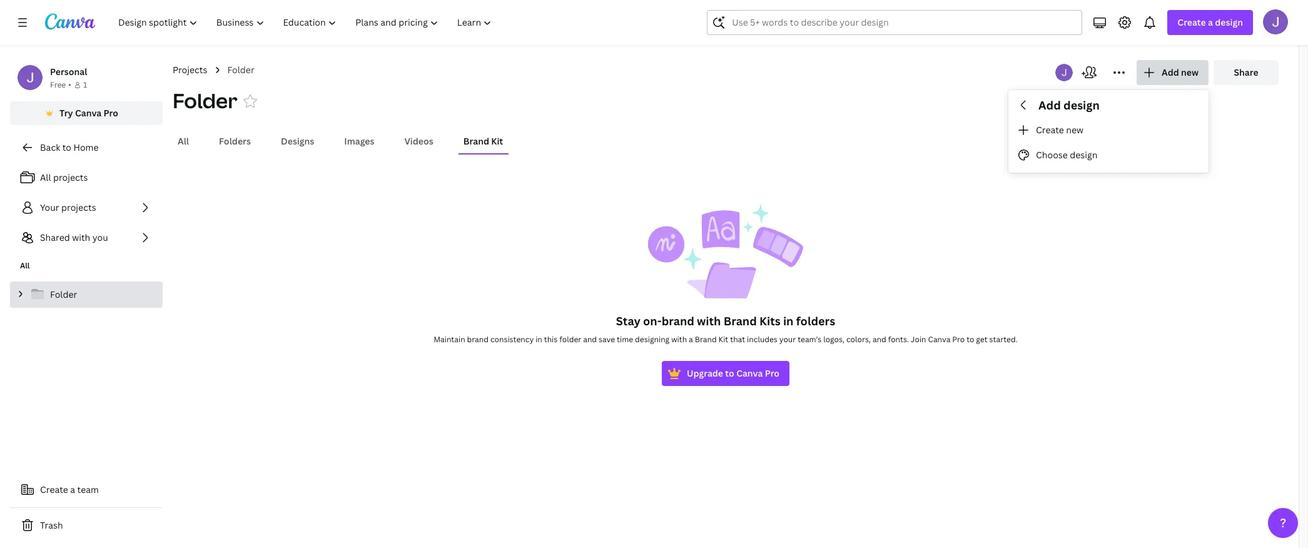 Task type: describe. For each thing, give the bounding box(es) containing it.
on-
[[643, 314, 662, 329]]

create a design button
[[1168, 10, 1253, 35]]

share button
[[1214, 60, 1279, 85]]

create a design
[[1178, 16, 1243, 28]]

1 horizontal spatial folder link
[[227, 63, 255, 77]]

0 horizontal spatial pro
[[104, 107, 118, 119]]

upgrade to canva pro button
[[662, 361, 790, 386]]

folders
[[796, 314, 836, 329]]

folder inside folder link
[[50, 288, 77, 300]]

share
[[1234, 66, 1259, 78]]

0 horizontal spatial all
[[20, 260, 30, 271]]

folder for folder link to the right
[[227, 64, 255, 76]]

colors,
[[847, 334, 871, 345]]

add new button
[[1137, 60, 1209, 85]]

shared
[[40, 232, 70, 243]]

canva inside the stay on-brand with brand kits in folders maintain brand consistency in this folder and save time designing with a brand kit that includes your team's logos, colors, and fonts. join canva pro to get started.
[[928, 334, 951, 345]]

1 horizontal spatial with
[[672, 334, 687, 345]]

add for add design
[[1039, 98, 1061, 113]]

brand inside 'brand kit' button
[[464, 135, 489, 147]]

1 horizontal spatial canva
[[737, 367, 763, 379]]

projects
[[173, 64, 207, 76]]

jacob simon image
[[1263, 9, 1289, 34]]

images button
[[339, 130, 380, 153]]

trash
[[40, 519, 63, 531]]

0 vertical spatial in
[[783, 314, 794, 329]]

designing
[[635, 334, 670, 345]]

0 horizontal spatial brand
[[467, 334, 489, 345]]

create a team
[[40, 484, 99, 496]]

1 vertical spatial brand
[[724, 314, 757, 329]]

0 horizontal spatial in
[[536, 334, 542, 345]]

upgrade
[[687, 367, 723, 379]]

free
[[50, 79, 66, 90]]

2 horizontal spatial with
[[697, 314, 721, 329]]

brand kit button
[[459, 130, 508, 153]]

your projects
[[40, 202, 96, 213]]

a for design
[[1208, 16, 1213, 28]]

2 vertical spatial pro
[[765, 367, 780, 379]]

all for all projects
[[40, 171, 51, 183]]

create for create a team
[[40, 484, 68, 496]]

folder for folder button
[[173, 87, 238, 114]]

2 and from the left
[[873, 334, 887, 345]]

1 vertical spatial folder link
[[10, 282, 163, 308]]

kits
[[760, 314, 781, 329]]

1 and from the left
[[583, 334, 597, 345]]

join
[[911, 334, 927, 345]]

1
[[83, 79, 87, 90]]

design inside dropdown button
[[1215, 16, 1243, 28]]

brand kit
[[464, 135, 503, 147]]

videos
[[405, 135, 433, 147]]

home
[[73, 141, 99, 153]]

pro inside the stay on-brand with brand kits in folders maintain brand consistency in this folder and save time designing with a brand kit that includes your team's logos, colors, and fonts. join canva pro to get started.
[[953, 334, 965, 345]]

you
[[92, 232, 108, 243]]

choose design button
[[1009, 143, 1209, 168]]

to for back to home
[[62, 141, 71, 153]]

try canva pro button
[[10, 101, 163, 125]]

your
[[40, 202, 59, 213]]

images
[[344, 135, 375, 147]]

time
[[617, 334, 633, 345]]

stay
[[616, 314, 641, 329]]

all button
[[173, 130, 194, 153]]

back to home link
[[10, 135, 163, 160]]

create new button
[[1009, 118, 1209, 143]]

folders button
[[214, 130, 256, 153]]

to inside the stay on-brand with brand kits in folders maintain brand consistency in this folder and save time designing with a brand kit that includes your team's logos, colors, and fonts. join canva pro to get started.
[[967, 334, 975, 345]]

0 vertical spatial brand
[[662, 314, 695, 329]]

includes
[[747, 334, 778, 345]]



Task type: vqa. For each thing, say whether or not it's contained in the screenshot.
Students
no



Task type: locate. For each thing, give the bounding box(es) containing it.
1 horizontal spatial kit
[[719, 334, 729, 345]]

new down create a design dropdown button
[[1182, 66, 1199, 78]]

create for create a design
[[1178, 16, 1206, 28]]

0 vertical spatial create
[[1178, 16, 1206, 28]]

0 horizontal spatial add
[[1039, 98, 1061, 113]]

in left this
[[536, 334, 542, 345]]

pro down includes
[[765, 367, 780, 379]]

2 horizontal spatial pro
[[953, 334, 965, 345]]

a inside dropdown button
[[1208, 16, 1213, 28]]

stay on-brand with brand kits in folders maintain brand consistency in this folder and save time designing with a brand kit that includes your team's logos, colors, and fonts. join canva pro to get started.
[[434, 314, 1018, 345]]

projects for your projects
[[61, 202, 96, 213]]

kit inside button
[[491, 135, 503, 147]]

to inside button
[[726, 367, 735, 379]]

2 vertical spatial to
[[726, 367, 735, 379]]

projects
[[53, 171, 88, 183], [61, 202, 96, 213]]

folder
[[560, 334, 582, 345]]

create new
[[1036, 124, 1084, 136]]

shared with you
[[40, 232, 108, 243]]

team's
[[798, 334, 822, 345]]

2 vertical spatial folder
[[50, 288, 77, 300]]

0 horizontal spatial with
[[72, 232, 90, 243]]

1 vertical spatial pro
[[953, 334, 965, 345]]

0 vertical spatial to
[[62, 141, 71, 153]]

1 horizontal spatial pro
[[765, 367, 780, 379]]

0 horizontal spatial folder link
[[10, 282, 163, 308]]

logos,
[[824, 334, 845, 345]]

canva right join
[[928, 334, 951, 345]]

a inside the stay on-brand with brand kits in folders maintain brand consistency in this folder and save time designing with a brand kit that includes your team's logos, colors, and fonts. join canva pro to get started.
[[689, 334, 693, 345]]

new
[[1182, 66, 1199, 78], [1067, 124, 1084, 136]]

1 horizontal spatial brand
[[695, 334, 717, 345]]

brand right the maintain
[[467, 334, 489, 345]]

create inside dropdown button
[[1178, 16, 1206, 28]]

new down add design
[[1067, 124, 1084, 136]]

create up choose in the top of the page
[[1036, 124, 1064, 136]]

with up upgrade
[[697, 314, 721, 329]]

create for create new
[[1036, 124, 1064, 136]]

0 horizontal spatial canva
[[75, 107, 102, 119]]

1 vertical spatial canva
[[928, 334, 951, 345]]

add new
[[1162, 66, 1199, 78]]

all inside 'button'
[[178, 135, 189, 147]]

design up create new
[[1064, 98, 1100, 113]]

2 horizontal spatial brand
[[724, 314, 757, 329]]

pro up back to home link
[[104, 107, 118, 119]]

1 horizontal spatial and
[[873, 334, 887, 345]]

fonts.
[[888, 334, 909, 345]]

None search field
[[707, 10, 1083, 35]]

1 vertical spatial folder
[[173, 87, 238, 114]]

save
[[599, 334, 615, 345]]

folder down 'shared'
[[50, 288, 77, 300]]

0 vertical spatial add
[[1162, 66, 1179, 78]]

folder down projects link
[[173, 87, 238, 114]]

to left get
[[967, 334, 975, 345]]

1 vertical spatial in
[[536, 334, 542, 345]]

1 horizontal spatial a
[[689, 334, 693, 345]]

pro
[[104, 107, 118, 119], [953, 334, 965, 345], [765, 367, 780, 379]]

2 vertical spatial all
[[20, 260, 30, 271]]

back
[[40, 141, 60, 153]]

to
[[62, 141, 71, 153], [967, 334, 975, 345], [726, 367, 735, 379]]

list
[[10, 165, 163, 250]]

in
[[783, 314, 794, 329], [536, 334, 542, 345]]

started.
[[990, 334, 1018, 345]]

personal
[[50, 66, 87, 78]]

folder link down shared with you link
[[10, 282, 163, 308]]

try canva pro
[[59, 107, 118, 119]]

a
[[1208, 16, 1213, 28], [689, 334, 693, 345], [70, 484, 75, 496]]

1 vertical spatial new
[[1067, 124, 1084, 136]]

upgrade to canva pro
[[687, 367, 780, 379]]

0 horizontal spatial new
[[1067, 124, 1084, 136]]

new for create new
[[1067, 124, 1084, 136]]

this
[[544, 334, 558, 345]]

1 vertical spatial kit
[[719, 334, 729, 345]]

create
[[1178, 16, 1206, 28], [1036, 124, 1064, 136], [40, 484, 68, 496]]

with left you
[[72, 232, 90, 243]]

a inside button
[[70, 484, 75, 496]]

new inside button
[[1067, 124, 1084, 136]]

choose design
[[1036, 149, 1098, 161]]

0 vertical spatial all
[[178, 135, 189, 147]]

2 vertical spatial canva
[[737, 367, 763, 379]]

projects right your on the left top of the page
[[61, 202, 96, 213]]

projects for all projects
[[53, 171, 88, 183]]

2 horizontal spatial create
[[1178, 16, 1206, 28]]

1 vertical spatial design
[[1064, 98, 1100, 113]]

0 vertical spatial design
[[1215, 16, 1243, 28]]

free •
[[50, 79, 71, 90]]

consistency
[[491, 334, 534, 345]]

all
[[178, 135, 189, 147], [40, 171, 51, 183], [20, 260, 30, 271]]

1 horizontal spatial in
[[783, 314, 794, 329]]

your projects link
[[10, 195, 163, 220]]

2 horizontal spatial canva
[[928, 334, 951, 345]]

0 vertical spatial brand
[[464, 135, 489, 147]]

and
[[583, 334, 597, 345], [873, 334, 887, 345]]

with
[[72, 232, 90, 243], [697, 314, 721, 329], [672, 334, 687, 345]]

0 horizontal spatial and
[[583, 334, 597, 345]]

list containing all projects
[[10, 165, 163, 250]]

2 vertical spatial create
[[40, 484, 68, 496]]

with right the designing
[[672, 334, 687, 345]]

1 vertical spatial create
[[1036, 124, 1064, 136]]

2 horizontal spatial a
[[1208, 16, 1213, 28]]

2 horizontal spatial all
[[178, 135, 189, 147]]

add for add new
[[1162, 66, 1179, 78]]

create a team button
[[10, 477, 163, 503]]

trash link
[[10, 513, 163, 538]]

1 vertical spatial brand
[[467, 334, 489, 345]]

to right upgrade
[[726, 367, 735, 379]]

brand
[[662, 314, 695, 329], [467, 334, 489, 345]]

1 horizontal spatial add
[[1162, 66, 1179, 78]]

2 vertical spatial design
[[1070, 149, 1098, 161]]

shared with you link
[[10, 225, 163, 250]]

1 horizontal spatial new
[[1182, 66, 1199, 78]]

0 vertical spatial a
[[1208, 16, 1213, 28]]

choose
[[1036, 149, 1068, 161]]

designs
[[281, 135, 314, 147]]

folders
[[219, 135, 251, 147]]

folder button
[[173, 87, 238, 115]]

1 vertical spatial to
[[967, 334, 975, 345]]

that
[[730, 334, 745, 345]]

all projects link
[[10, 165, 163, 190]]

0 horizontal spatial a
[[70, 484, 75, 496]]

in right "kits"
[[783, 314, 794, 329]]

designs button
[[276, 130, 319, 153]]

1 vertical spatial with
[[697, 314, 721, 329]]

to right back
[[62, 141, 71, 153]]

1 vertical spatial all
[[40, 171, 51, 183]]

design for add design
[[1064, 98, 1100, 113]]

0 horizontal spatial to
[[62, 141, 71, 153]]

new for add new
[[1182, 66, 1199, 78]]

create left 'team'
[[40, 484, 68, 496]]

brand left that
[[695, 334, 717, 345]]

canva
[[75, 107, 102, 119], [928, 334, 951, 345], [737, 367, 763, 379]]

kit inside the stay on-brand with brand kits in folders maintain brand consistency in this folder and save time designing with a brand kit that includes your team's logos, colors, and fonts. join canva pro to get started.
[[719, 334, 729, 345]]

0 vertical spatial canva
[[75, 107, 102, 119]]

0 vertical spatial projects
[[53, 171, 88, 183]]

2 vertical spatial a
[[70, 484, 75, 496]]

0 vertical spatial pro
[[104, 107, 118, 119]]

0 horizontal spatial create
[[40, 484, 68, 496]]

0 vertical spatial folder
[[227, 64, 255, 76]]

design for choose design
[[1070, 149, 1098, 161]]

folder
[[227, 64, 255, 76], [173, 87, 238, 114], [50, 288, 77, 300]]

0 horizontal spatial brand
[[464, 135, 489, 147]]

1 horizontal spatial all
[[40, 171, 51, 183]]

1 vertical spatial add
[[1039, 98, 1061, 113]]

back to home
[[40, 141, 99, 153]]

all for all 'button'
[[178, 135, 189, 147]]

top level navigation element
[[110, 10, 503, 35]]

add design
[[1039, 98, 1100, 113]]

1 horizontal spatial create
[[1036, 124, 1064, 136]]

add
[[1162, 66, 1179, 78], [1039, 98, 1061, 113]]

kit
[[491, 135, 503, 147], [719, 334, 729, 345]]

0 vertical spatial kit
[[491, 135, 503, 147]]

design left jacob simon image
[[1215, 16, 1243, 28]]

design right choose in the top of the page
[[1070, 149, 1098, 161]]

all projects
[[40, 171, 88, 183]]

brand up that
[[724, 314, 757, 329]]

add inside dropdown button
[[1162, 66, 1179, 78]]

projects down back to home
[[53, 171, 88, 183]]

2 vertical spatial brand
[[695, 334, 717, 345]]

and left fonts.
[[873, 334, 887, 345]]

0 horizontal spatial kit
[[491, 135, 503, 147]]

a for team
[[70, 484, 75, 496]]

2 horizontal spatial to
[[967, 334, 975, 345]]

get
[[976, 334, 988, 345]]

canva right try
[[75, 107, 102, 119]]

new inside dropdown button
[[1182, 66, 1199, 78]]

your
[[780, 334, 796, 345]]

0 vertical spatial with
[[72, 232, 90, 243]]

create up 'add new'
[[1178, 16, 1206, 28]]

projects link
[[173, 63, 207, 77]]

brand right videos
[[464, 135, 489, 147]]

2 vertical spatial with
[[672, 334, 687, 345]]

folder link up folder button
[[227, 63, 255, 77]]

1 vertical spatial a
[[689, 334, 693, 345]]

•
[[68, 79, 71, 90]]

1 vertical spatial projects
[[61, 202, 96, 213]]

1 horizontal spatial brand
[[662, 314, 695, 329]]

team
[[77, 484, 99, 496]]

maintain
[[434, 334, 465, 345]]

pro left get
[[953, 334, 965, 345]]

canva down that
[[737, 367, 763, 379]]

design
[[1215, 16, 1243, 28], [1064, 98, 1100, 113], [1070, 149, 1098, 161]]

brand
[[464, 135, 489, 147], [724, 314, 757, 329], [695, 334, 717, 345]]

folder up folder button
[[227, 64, 255, 76]]

and left save
[[583, 334, 597, 345]]

brand up the designing
[[662, 314, 695, 329]]

0 vertical spatial folder link
[[227, 63, 255, 77]]

to for upgrade to canva pro
[[726, 367, 735, 379]]

folder link
[[227, 63, 255, 77], [10, 282, 163, 308]]

design inside button
[[1070, 149, 1098, 161]]

videos button
[[400, 130, 439, 153]]

0 vertical spatial new
[[1182, 66, 1199, 78]]

1 horizontal spatial to
[[726, 367, 735, 379]]

Search search field
[[732, 11, 1058, 34]]

try
[[59, 107, 73, 119]]



